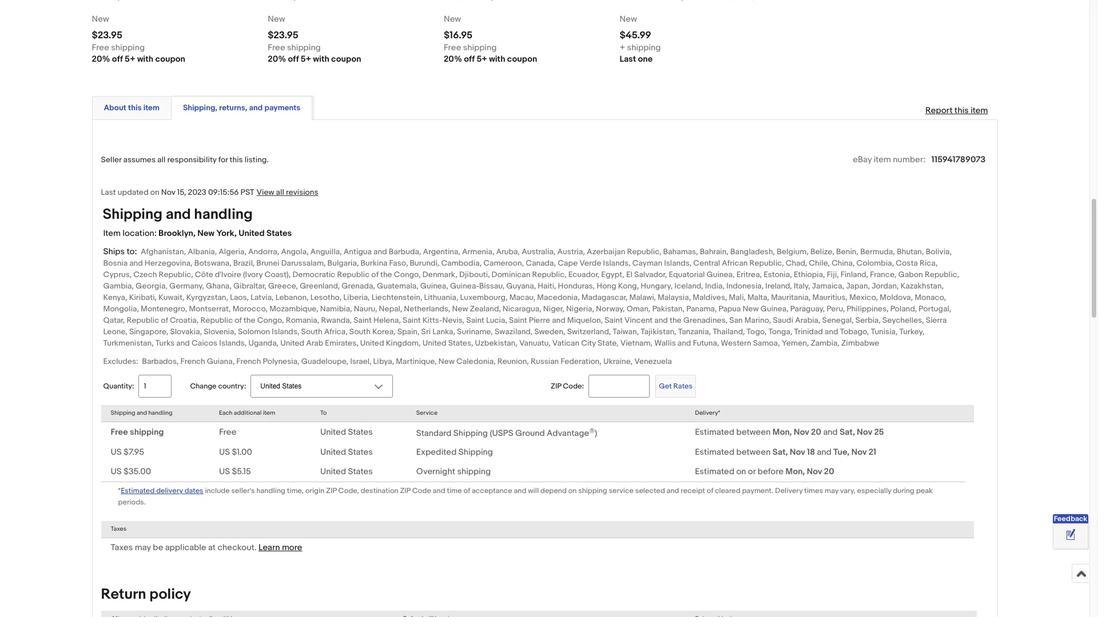 Task type: locate. For each thing, give the bounding box(es) containing it.
2 off from the left
[[288, 54, 299, 65]]

get rates
[[659, 382, 693, 391]]

and right 18
[[817, 448, 832, 458]]

$23.95 down new text field
[[268, 30, 299, 41]]

0 horizontal spatial all
[[157, 155, 166, 165]]

wallis
[[655, 339, 676, 349]]

+ shipping text field
[[620, 42, 661, 54]]

new $23.95 free shipping 20% off 5+ with coupon for $23.95 text field on the top left of the page free shipping text box
[[92, 14, 185, 65]]

®
[[589, 427, 595, 434]]

item right additional
[[263, 410, 275, 417]]

madagascar,
[[582, 293, 628, 303]]

1 horizontal spatial off
[[288, 54, 299, 65]]

kyrgyzstan,
[[186, 293, 228, 303]]

1 coupon from the left
[[155, 54, 185, 65]]

shipping up expedited shipping
[[454, 428, 488, 439]]

this right the about
[[128, 103, 142, 113]]

3 20% from the left
[[444, 54, 462, 65]]

1 horizontal spatial last
[[620, 54, 636, 65]]

on left or
[[736, 467, 746, 478]]

updated
[[118, 188, 149, 197]]

1 horizontal spatial on
[[568, 487, 577, 496]]

off
[[112, 54, 123, 65], [288, 54, 299, 65], [464, 54, 475, 65]]

eritrea,
[[737, 270, 762, 280]]

us $5.15
[[219, 467, 251, 478]]

republic up slovenia,
[[200, 316, 233, 326]]

coupon for $16.95 text box
[[507, 54, 537, 65]]

new text field for $23.95
[[92, 14, 109, 25]]

0 horizontal spatial with
[[137, 54, 153, 65]]

1 horizontal spatial 5+
[[301, 54, 311, 65]]

1 vertical spatial all
[[276, 188, 284, 197]]

nauru,
[[354, 305, 377, 314]]

0 horizontal spatial handling
[[148, 410, 172, 417]]

1 vertical spatial on
[[736, 467, 746, 478]]

panama,
[[686, 305, 717, 314]]

2 vertical spatial on
[[568, 487, 577, 496]]

1 vertical spatial united states
[[320, 448, 373, 458]]

free inside new $16.95 free shipping 20% off 5+ with coupon
[[444, 42, 461, 53]]

2 french from the left
[[236, 357, 261, 367]]

additional
[[234, 410, 262, 417]]

us left $5.15
[[219, 467, 230, 478]]

zimbabwe
[[841, 339, 880, 349]]

congo, up solomon
[[257, 316, 284, 326]]

ZIP Code: text field
[[589, 375, 650, 398]]

western
[[721, 339, 751, 349]]

and left the "will"
[[514, 487, 526, 496]]

tanzania,
[[678, 327, 711, 337]]

us left $7.95
[[111, 448, 122, 458]]

change country:
[[190, 382, 246, 391]]

vary,
[[840, 487, 856, 496]]

overnight
[[416, 467, 455, 478]]

origin
[[305, 487, 325, 496]]

free shipping text field down $23.95 text field on the top left of the page
[[92, 42, 145, 54]]

20% down $23.95 text field on the top left of the page
[[92, 54, 110, 65]]

lithuania,
[[424, 293, 458, 303]]

2 coupon from the left
[[331, 54, 361, 65]]

5+ inside new $16.95 free shipping 20% off 5+ with coupon
[[477, 54, 487, 65]]

1 horizontal spatial the
[[380, 270, 392, 280]]

sweden,
[[534, 327, 566, 337]]

new text field up $16.95
[[444, 14, 461, 25]]

antigua
[[344, 247, 372, 257]]

0 horizontal spatial congo,
[[257, 316, 284, 326]]

will
[[528, 487, 539, 496]]

lebanon,
[[276, 293, 309, 303]]

brooklyn,
[[158, 228, 196, 239]]

0 vertical spatial last
[[620, 54, 636, 65]]

0 horizontal spatial guinea,
[[420, 282, 448, 291]]

handling down quantity: 'text field'
[[148, 410, 172, 417]]

Free shipping text field
[[92, 42, 145, 54], [268, 42, 321, 54], [444, 42, 497, 54]]

0 vertical spatial shipping and handling
[[103, 206, 253, 224]]

1 with from the left
[[137, 54, 153, 65]]

the down the morocco,
[[244, 316, 255, 326]]

item inside button
[[143, 103, 160, 113]]

0 vertical spatial congo,
[[394, 270, 421, 280]]

2 horizontal spatial new text field
[[620, 14, 637, 25]]

0 horizontal spatial south
[[301, 327, 322, 337]]

1 horizontal spatial congo,
[[394, 270, 421, 280]]

new up $16.95
[[444, 14, 461, 25]]

free shipping text field for $23.95 text box
[[268, 42, 321, 54]]

shipping inside the 'new $45.99 + shipping last one'
[[627, 42, 661, 53]]

0 vertical spatial guinea,
[[707, 270, 735, 280]]

nov left "25"
[[857, 427, 872, 438]]

this right report
[[955, 105, 969, 116]]

guinea-
[[450, 282, 479, 291]]

republic up "singapore,"
[[127, 316, 159, 326]]

shipping up overnight shipping
[[459, 448, 493, 458]]

all right view
[[276, 188, 284, 197]]

2 vertical spatial handling
[[257, 487, 285, 496]]

greenland,
[[300, 282, 340, 291]]

taxes for taxes may be applicable at checkout. learn more
[[111, 543, 133, 554]]

1 vertical spatial last
[[101, 188, 116, 197]]

with for $23.95 text field on the top left of the page
[[137, 54, 153, 65]]

off for $23.95 text box
[[288, 54, 299, 65]]

0 horizontal spatial zip
[[326, 487, 337, 496]]

during
[[893, 487, 915, 496]]

2 horizontal spatial handling
[[257, 487, 285, 496]]

20% off 5+ with coupon text field down $23.95 text box
[[268, 54, 361, 65]]

1 horizontal spatial coupon
[[331, 54, 361, 65]]

1 horizontal spatial new text field
[[444, 14, 461, 25]]

1 vertical spatial may
[[135, 543, 151, 554]]

mon, up estimated between sat, nov 18 and tue, nov 21 at the bottom right
[[773, 427, 792, 438]]

republic up grenada,
[[337, 270, 370, 280]]

1 5+ from the left
[[125, 54, 135, 65]]

afghanistan, albania, algeria, andorra, angola, anguilla, antigua and barbuda, argentina, armenia, aruba, australia, austria, azerbaijan republic, bahamas, bahrain, bangladesh, belgium, belize, benin, bermuda, bhutan, bolivia, bosnia and herzegovina, botswana, brazil, brunei darussalam, bulgaria, burkina faso, burundi, cambodia, cameroon, canada, cape verde islands, cayman islands, central african republic, chad, chile, china, colombia, costa rica, cyprus, czech republic, côte d'ivoire (ivory coast), democratic republic of the congo, denmark, djibouti, dominican republic, ecuador, egypt, el salvador, equatorial guinea, eritrea, estonia, ethiopia, fiji, finland, france, gabon republic, gambia, georgia, germany, ghana, gibraltar, greece, greenland, grenada, guatemala, guinea, guinea-bissau, guyana, haiti, honduras, hong kong, hungary, iceland, india, indonesia, ireland, italy, jamaica, japan, jordan, kazakhstan, kenya, kiribati, kuwait, kyrgyzstan, laos, latvia, lebanon, lesotho, liberia, liechtenstein, lithuania, luxembourg, macau, macedonia, madagascar, malawi, malaysia, maldives, mali, malta, mauritania, mauritius, mexico, moldova, monaco, mongolia, montenegro, montserrat, morocco, mozambique, namibia, nauru, nepal, netherlands, new zealand, nicaragua, niger, nigeria, norway, oman, pakistan, panama, papua new guinea, paraguay, peru, philippines, poland, portugal, qatar, republic of croatia, republic of the congo, romania, rwanda, saint helena, saint kitts-nevis, saint lucia, saint pierre and miquelon, saint vincent and the grenadines, san marino, saudi arabia, senegal, serbia, seychelles, sierra leone, singapore, slovakia, slovenia, solomon islands, south africa, south korea, spain, sri lanka, suriname, swaziland, sweden, switzerland, taiwan, tajikistan, tanzania, thailand, togo, tonga, trinidad and tobago, tunisia, turkey, turkmenistan, turks and caicos islands, uganda, united arab emirates, united kingdom, united states, uzbekistan, vanuatu, vatican city state, vietnam, wallis and futuna, western samoa, yemen, zambia, zimbabwe
[[103, 247, 959, 349]]

united states for expedited shipping
[[320, 448, 373, 458]]

mon, up delivery
[[786, 467, 805, 478]]

0 vertical spatial all
[[157, 155, 166, 165]]

albania,
[[188, 247, 217, 257]]

2 horizontal spatial coupon
[[507, 54, 537, 65]]

1 vertical spatial shipping and handling
[[111, 410, 172, 417]]

0 vertical spatial sat,
[[840, 427, 855, 438]]

0 vertical spatial united states
[[320, 427, 373, 438]]

sat, up before
[[773, 448, 788, 458]]

1 horizontal spatial french
[[236, 357, 261, 367]]

0 horizontal spatial 20%
[[92, 54, 110, 65]]

0 horizontal spatial $23.95
[[92, 30, 122, 41]]

20% off 5+ with coupon text field
[[268, 54, 361, 65], [444, 54, 537, 65]]

2 between from the top
[[736, 448, 771, 458]]

2 horizontal spatial with
[[489, 54, 505, 65]]

2 saint from the left
[[403, 316, 421, 326]]

standard
[[416, 428, 452, 439]]

1 vertical spatial between
[[736, 448, 771, 458]]

between for sat, nov 18
[[736, 448, 771, 458]]

shipping up 20% off 5+ with coupon text box at the left of page
[[111, 42, 145, 53]]

include seller's handling time, origin zip code, destination zip code and time of acceptance and will depend on shipping service selected and receipt of cleared payment. delivery times may vary, especially during peak periods.
[[118, 487, 933, 508]]

0 horizontal spatial this
[[128, 103, 142, 113]]

this inside button
[[128, 103, 142, 113]]

new down states,
[[439, 357, 455, 367]]

saint up spain,
[[403, 316, 421, 326]]

new inside new $16.95 free shipping 20% off 5+ with coupon
[[444, 14, 461, 25]]

guyana,
[[506, 282, 536, 291]]

off down $16.95
[[464, 54, 475, 65]]

on
[[150, 188, 159, 197], [736, 467, 746, 478], [568, 487, 577, 496]]

1 horizontal spatial 20% off 5+ with coupon text field
[[444, 54, 537, 65]]

islands, up egypt,
[[603, 259, 631, 268]]

especially
[[857, 487, 892, 496]]

payment.
[[742, 487, 774, 496]]

barbados, french guiana, french polynesia, guadeloupe, israel, libya, martinique, new caledonia, reunion, russian federation, ukraine, venezuela
[[142, 357, 672, 367]]

saint down nauru, in the left of the page
[[354, 316, 372, 326]]

uganda,
[[249, 339, 279, 349]]

1 horizontal spatial may
[[825, 487, 839, 496]]

(ivory
[[243, 270, 263, 280]]

2 20% from the left
[[268, 54, 286, 65]]

Last one text field
[[620, 54, 653, 65]]

handling up york,
[[194, 206, 253, 224]]

3 5+ from the left
[[477, 54, 487, 65]]

3 off from the left
[[464, 54, 475, 65]]

2 vertical spatial guinea,
[[761, 305, 789, 314]]

coupon inside new $16.95 free shipping 20% off 5+ with coupon
[[507, 54, 537, 65]]

egypt,
[[601, 270, 625, 280]]

2 20% off 5+ with coupon text field from the left
[[444, 54, 537, 65]]

times
[[804, 487, 823, 496]]

with inside new $16.95 free shipping 20% off 5+ with coupon
[[489, 54, 505, 65]]

2 5+ from the left
[[301, 54, 311, 65]]

estimated for estimated on or before mon, nov 20
[[695, 467, 735, 478]]

0 horizontal spatial french
[[180, 357, 205, 367]]

between up estimated between sat, nov 18 and tue, nov 21 at the bottom right
[[736, 427, 771, 438]]

guatemala,
[[377, 282, 419, 291]]

1 french from the left
[[180, 357, 205, 367]]

zip left code:
[[551, 382, 561, 391]]

free down $23.95 text field on the top left of the page
[[92, 42, 109, 53]]

last
[[620, 54, 636, 65], [101, 188, 116, 197]]

1 horizontal spatial 20
[[824, 467, 834, 478]]

macau,
[[510, 293, 536, 303]]

18
[[807, 448, 815, 458]]

1 vertical spatial congo,
[[257, 316, 284, 326]]

the down pakistan, at right
[[670, 316, 682, 326]]

1 horizontal spatial new $23.95 free shipping 20% off 5+ with coupon
[[268, 14, 361, 65]]

2 horizontal spatial this
[[955, 105, 969, 116]]

free for free shipping text box for $23.95 text box
[[268, 42, 285, 53]]

1 new $23.95 free shipping 20% off 5+ with coupon from the left
[[92, 14, 185, 65]]

1 vertical spatial guinea,
[[420, 282, 448, 291]]

taxes down periods.
[[111, 526, 127, 533]]

of down 'burkina'
[[371, 270, 379, 280]]

New text field
[[268, 14, 285, 25]]

shipping,
[[183, 103, 217, 113]]

$23.95 up 20% off 5+ with coupon text box at the left of page
[[92, 30, 122, 41]]

3 with from the left
[[489, 54, 505, 65]]

pst
[[241, 188, 254, 197]]

states for us $1.00
[[348, 448, 373, 458]]

3 new text field from the left
[[620, 14, 637, 25]]

0 vertical spatial handling
[[194, 206, 253, 224]]

0 horizontal spatial coupon
[[155, 54, 185, 65]]

this right for
[[230, 155, 243, 165]]

20% for $23.95 text field on the top left of the page
[[92, 54, 110, 65]]

mali,
[[729, 293, 746, 303]]

with for $23.95 text box
[[313, 54, 329, 65]]

1 $23.95 from the left
[[92, 30, 122, 41]]

slovenia,
[[204, 327, 236, 337]]

1 free shipping text field from the left
[[92, 42, 145, 54]]

0 horizontal spatial new text field
[[92, 14, 109, 25]]

2 free shipping text field from the left
[[268, 42, 321, 54]]

last updated on nov 15, 2023 09:15:56 pst view all revisions
[[101, 188, 318, 197]]

0 horizontal spatial sat,
[[773, 448, 788, 458]]

2 horizontal spatial zip
[[551, 382, 561, 391]]

new text field for $16.95
[[444, 14, 461, 25]]

with for $16.95 text box
[[489, 54, 505, 65]]

montenegro,
[[141, 305, 187, 314]]

coupon
[[155, 54, 185, 65], [331, 54, 361, 65], [507, 54, 537, 65]]

3 free shipping text field from the left
[[444, 42, 497, 54]]

0 horizontal spatial free shipping text field
[[92, 42, 145, 54]]

0 vertical spatial on
[[150, 188, 159, 197]]

0 horizontal spatial off
[[112, 54, 123, 65]]

guinea, up india,
[[707, 270, 735, 280]]

1 horizontal spatial with
[[313, 54, 329, 65]]

montserrat,
[[189, 305, 231, 314]]

germany,
[[169, 282, 204, 291]]

new up $45.99
[[620, 14, 637, 25]]

Quantity: text field
[[139, 375, 172, 398]]

russian
[[531, 357, 559, 367]]

number:
[[893, 155, 926, 165]]

new up marino,
[[743, 305, 759, 314]]

kingdom,
[[386, 339, 421, 349]]

1 taxes from the top
[[111, 526, 127, 533]]

shipping
[[103, 206, 162, 224], [111, 410, 135, 417], [454, 428, 488, 439], [459, 448, 493, 458]]

2 with from the left
[[313, 54, 329, 65]]

1 20% from the left
[[92, 54, 110, 65]]

free shipping text field down $23.95 text box
[[268, 42, 321, 54]]

of right the time
[[464, 487, 470, 496]]

3 united states from the top
[[320, 467, 373, 478]]

1 south from the left
[[301, 327, 322, 337]]

return
[[101, 586, 146, 604]]

20% down $16.95
[[444, 54, 462, 65]]

0 vertical spatial between
[[736, 427, 771, 438]]

last down +
[[620, 54, 636, 65]]

off down $23.95 text field on the top left of the page
[[112, 54, 123, 65]]

shipping down $16.95 text box
[[463, 42, 497, 53]]

0 vertical spatial may
[[825, 487, 839, 496]]

20% off 5+ with coupon text field down $16.95 text box
[[444, 54, 537, 65]]

on right updated
[[150, 188, 159, 197]]

1 horizontal spatial republic
[[200, 316, 233, 326]]

zip left code
[[400, 487, 411, 496]]

2 taxes from the top
[[111, 543, 133, 554]]

0 horizontal spatial 20
[[811, 427, 821, 438]]

1 vertical spatial sat,
[[773, 448, 788, 458]]

nov left "15," on the left
[[161, 188, 175, 197]]

1 vertical spatial taxes
[[111, 543, 133, 554]]

nicaragua,
[[503, 305, 542, 314]]

delivery
[[156, 487, 183, 496]]

kazakhstan,
[[901, 282, 944, 291]]

1 horizontal spatial this
[[230, 155, 243, 165]]

5+ for free shipping text box corresponding to $16.95 text box
[[477, 54, 487, 65]]

free shipping text field for $23.95 text field on the top left of the page
[[92, 42, 145, 54]]

2 horizontal spatial free shipping text field
[[444, 42, 497, 54]]

1 horizontal spatial $23.95
[[268, 30, 299, 41]]

united
[[239, 228, 265, 239], [280, 339, 304, 349], [360, 339, 384, 349], [423, 339, 447, 349], [320, 427, 346, 438], [320, 448, 346, 458], [320, 467, 346, 478]]

new $45.99 + shipping last one
[[620, 14, 661, 65]]

0 horizontal spatial 5+
[[125, 54, 135, 65]]

macedonia,
[[537, 293, 580, 303]]

us up *
[[111, 467, 122, 478]]

ebay
[[853, 155, 872, 165]]

0 vertical spatial mon,
[[773, 427, 792, 438]]

guinea, up saudi
[[761, 305, 789, 314]]

us left the $1.00
[[219, 448, 230, 458]]

handling
[[194, 206, 253, 224], [148, 410, 172, 417], [257, 487, 285, 496]]

0 vertical spatial taxes
[[111, 526, 127, 533]]

saint down "nicaragua," at left
[[509, 316, 527, 326]]

all right assumes
[[157, 155, 166, 165]]

20% for $16.95 text box
[[444, 54, 462, 65]]

2 horizontal spatial 5+
[[477, 54, 487, 65]]

item right report
[[971, 105, 988, 116]]

emirates,
[[325, 339, 358, 349]]

off inside new $16.95 free shipping 20% off 5+ with coupon
[[464, 54, 475, 65]]

20% inside new $16.95 free shipping 20% off 5+ with coupon
[[444, 54, 462, 65]]

new $16.95 free shipping 20% off 5+ with coupon
[[444, 14, 537, 65]]

republic
[[337, 270, 370, 280], [127, 316, 159, 326], [200, 316, 233, 326]]

tab list
[[92, 94, 998, 120]]

belgium,
[[777, 247, 809, 257]]

learn more link
[[259, 543, 302, 554]]

and down to:
[[129, 259, 143, 268]]

united states for overnight shipping
[[320, 467, 373, 478]]

and up zambia,
[[825, 327, 838, 337]]

and down niger,
[[552, 316, 566, 326]]

new up $23.95 text box
[[268, 14, 285, 25]]

0 horizontal spatial new $23.95 free shipping 20% off 5+ with coupon
[[92, 14, 185, 65]]

namibia,
[[320, 305, 352, 314]]

standard shipping (usps ground advantage ® )
[[416, 427, 597, 439]]

last inside the 'new $45.99 + shipping last one'
[[620, 54, 636, 65]]

saint down norway,
[[605, 316, 623, 326]]

and down slovakia,
[[176, 339, 190, 349]]

between up or
[[736, 448, 771, 458]]

handling left time,
[[257, 487, 285, 496]]

zip code:
[[551, 382, 584, 391]]

zip right origin
[[326, 487, 337, 496]]

free down $23.95 text box
[[268, 42, 285, 53]]

off for $16.95 text box
[[464, 54, 475, 65]]

2 $23.95 from the left
[[268, 30, 299, 41]]

1 horizontal spatial south
[[349, 327, 371, 337]]

New text field
[[92, 14, 109, 25], [444, 14, 461, 25], [620, 14, 637, 25]]

congo,
[[394, 270, 421, 280], [257, 316, 284, 326]]

canada,
[[526, 259, 556, 268]]

last left updated
[[101, 188, 116, 197]]

1 new text field from the left
[[92, 14, 109, 25]]

3 saint from the left
[[466, 316, 485, 326]]

shipping and handling up brooklyn,
[[103, 206, 253, 224]]

2 horizontal spatial off
[[464, 54, 475, 65]]

20 up 18
[[811, 427, 821, 438]]

1 horizontal spatial zip
[[400, 487, 411, 496]]

free shipping text field down $16.95
[[444, 42, 497, 54]]

1 between from the top
[[736, 427, 771, 438]]

1 horizontal spatial all
[[276, 188, 284, 197]]

0 horizontal spatial republic
[[127, 316, 159, 326]]

3 coupon from the left
[[507, 54, 537, 65]]

0 horizontal spatial on
[[150, 188, 159, 197]]

2 new text field from the left
[[444, 14, 461, 25]]

overnight shipping
[[416, 467, 491, 478]]

2 new $23.95 free shipping 20% off 5+ with coupon from the left
[[268, 14, 361, 65]]

shipping up one
[[627, 42, 661, 53]]

1 horizontal spatial free shipping text field
[[268, 42, 321, 54]]

20 down tue,
[[824, 467, 834, 478]]

congo, down faso,
[[394, 270, 421, 280]]

off down $23.95 text box
[[288, 54, 299, 65]]

0 horizontal spatial the
[[244, 316, 255, 326]]

1 vertical spatial handling
[[148, 410, 172, 417]]

us for us $1.00
[[219, 448, 230, 458]]

kiribati,
[[129, 293, 157, 303]]

20% down $23.95 text box
[[268, 54, 286, 65]]

1 20% off 5+ with coupon text field from the left
[[268, 54, 361, 65]]

france,
[[870, 270, 897, 280]]

and right returns,
[[249, 103, 263, 113]]

2 horizontal spatial 20%
[[444, 54, 462, 65]]

2 united states from the top
[[320, 448, 373, 458]]

item right the about
[[143, 103, 160, 113]]

laos,
[[230, 293, 249, 303]]

2 vertical spatial united states
[[320, 467, 373, 478]]

or
[[748, 467, 756, 478]]

0 horizontal spatial 20% off 5+ with coupon text field
[[268, 54, 361, 65]]

nov up 18
[[794, 427, 809, 438]]

turkey,
[[900, 327, 925, 337]]

1 off from the left
[[112, 54, 123, 65]]

09:15:56
[[208, 188, 239, 197]]

1 horizontal spatial 20%
[[268, 54, 286, 65]]



Task type: vqa. For each thing, say whether or not it's contained in the screenshot.


Task type: describe. For each thing, give the bounding box(es) containing it.
rwanda,
[[321, 316, 352, 326]]

republic, up haiti,
[[532, 270, 567, 280]]

free down each
[[219, 427, 236, 438]]

nov up times
[[807, 467, 822, 478]]

1 saint from the left
[[354, 316, 372, 326]]

estimated between sat, nov 18 and tue, nov 21
[[695, 448, 877, 458]]

switzerland,
[[567, 327, 611, 337]]

and left receipt on the bottom of the page
[[667, 487, 679, 496]]

free up us $7.95 at the left of page
[[111, 427, 128, 438]]

shipping up free shipping
[[111, 410, 135, 417]]

shipping up acceptance
[[457, 467, 491, 478]]

code
[[412, 487, 431, 496]]

delivery
[[775, 487, 803, 496]]

time
[[447, 487, 462, 496]]

shipping inside standard shipping (usps ground advantage ® )
[[454, 428, 488, 439]]

$23.95 for new text field
[[268, 30, 299, 41]]

hong
[[597, 282, 616, 291]]

and up tue,
[[823, 427, 838, 438]]

20% for $23.95 text box
[[268, 54, 286, 65]]

azerbaijan
[[587, 247, 625, 257]]

kong,
[[618, 282, 639, 291]]

code:
[[563, 382, 584, 391]]

islands, down slovenia,
[[219, 339, 247, 349]]

republic, down herzegovina,
[[159, 270, 193, 280]]

responsibility
[[167, 155, 217, 165]]

shipping up location:
[[103, 206, 162, 224]]

selected
[[635, 487, 665, 496]]

ireland,
[[766, 282, 792, 291]]

item
[[103, 228, 121, 239]]

islands, down bahamas,
[[664, 259, 692, 268]]

shipping up $7.95
[[130, 427, 164, 438]]

tajikistan,
[[641, 327, 677, 337]]

turkmenistan,
[[103, 339, 154, 349]]

us for us $35.00
[[111, 467, 122, 478]]

0 horizontal spatial last
[[101, 188, 116, 197]]

estonia,
[[764, 270, 792, 280]]

and up free shipping
[[137, 410, 147, 417]]

benin,
[[836, 247, 859, 257]]

ships to:
[[103, 247, 137, 258]]

new inside the 'new $45.99 + shipping last one'
[[620, 14, 637, 25]]

15,
[[177, 188, 186, 197]]

coupon for $23.95 text box
[[331, 54, 361, 65]]

1 vertical spatial mon,
[[786, 467, 805, 478]]

+
[[620, 42, 625, 53]]

new up nevis,
[[452, 305, 468, 314]]

bahamas,
[[663, 247, 698, 257]]

on inside include seller's handling time, origin zip code, destination zip code and time of acceptance and will depend on shipping service selected and receipt of cleared payment. delivery times may vary, especially during peak periods.
[[568, 487, 577, 496]]

new text field for $45.99
[[620, 14, 637, 25]]

20% off 5+ with coupon text field
[[92, 54, 185, 65]]

be
[[153, 543, 163, 554]]

$23.95 text field
[[92, 30, 122, 41]]

to
[[320, 410, 327, 417]]

georgia,
[[136, 282, 168, 291]]

cleared
[[715, 487, 741, 496]]

us for us $5.15
[[219, 467, 230, 478]]

states for us $5.15
[[348, 467, 373, 478]]

york,
[[216, 228, 237, 239]]

lanka,
[[433, 327, 455, 337]]

indonesia,
[[727, 282, 764, 291]]

2 horizontal spatial on
[[736, 467, 746, 478]]

korea,
[[372, 327, 396, 337]]

20% off 5+ with coupon text field for $23.95
[[268, 54, 361, 65]]

1 horizontal spatial handling
[[194, 206, 253, 224]]

item for about this item
[[143, 103, 160, 113]]

shipping down $23.95 text box
[[287, 42, 321, 53]]

2 south from the left
[[349, 327, 371, 337]]

shipping inside new $16.95 free shipping 20% off 5+ with coupon
[[463, 42, 497, 53]]

dates
[[185, 487, 203, 496]]

off for $23.95 text field on the top left of the page
[[112, 54, 123, 65]]

2 horizontal spatial the
[[670, 316, 682, 326]]

1 united states from the top
[[320, 427, 373, 438]]

grenadines,
[[683, 316, 728, 326]]

country:
[[218, 382, 246, 391]]

nov left 18
[[790, 448, 805, 458]]

1 vertical spatial 20
[[824, 467, 834, 478]]

republic, down rica,
[[925, 270, 959, 280]]

5 saint from the left
[[605, 316, 623, 326]]

states,
[[448, 339, 473, 349]]

singapore,
[[129, 327, 168, 337]]

5+ for free shipping text box for $23.95 text box
[[301, 54, 311, 65]]

0 vertical spatial 20
[[811, 427, 821, 438]]

argentina,
[[423, 247, 460, 257]]

0 horizontal spatial may
[[135, 543, 151, 554]]

democratic
[[293, 270, 335, 280]]

item for each additional item
[[263, 410, 275, 417]]

japan,
[[846, 282, 870, 291]]

of down the morocco,
[[235, 316, 242, 326]]

2023
[[188, 188, 206, 197]]

new up $23.95 text field on the top left of the page
[[92, 14, 109, 25]]

and up brooklyn,
[[166, 206, 191, 224]]

1 horizontal spatial guinea,
[[707, 270, 735, 280]]

2 horizontal spatial republic
[[337, 270, 370, 280]]

free for free shipping text box corresponding to $16.95 text box
[[444, 42, 461, 53]]

shipping inside include seller's handling time, origin zip code, destination zip code and time of acceptance and will depend on shipping service selected and receipt of cleared payment. delivery times may vary, especially during peak periods.
[[578, 487, 607, 496]]

and up 'burkina'
[[374, 247, 387, 257]]

latvia,
[[251, 293, 274, 303]]

$23.95 for new text box associated with $23.95
[[92, 30, 122, 41]]

uzbekistan,
[[475, 339, 518, 349]]

spain,
[[397, 327, 420, 337]]

monaco,
[[915, 293, 946, 303]]

bolivia,
[[926, 247, 952, 257]]

tab list containing about this item
[[92, 94, 998, 120]]

jordan,
[[872, 282, 899, 291]]

20% off 5+ with coupon text field for $16.95
[[444, 54, 537, 65]]

of down montenegro,
[[161, 316, 168, 326]]

honduras,
[[558, 282, 595, 291]]

vincent
[[625, 316, 653, 326]]

el
[[626, 270, 633, 280]]

estimated for estimated between sat, nov 18 and tue, nov 21
[[695, 448, 735, 458]]

federation,
[[561, 357, 602, 367]]

finland,
[[841, 270, 868, 280]]

lesotho,
[[310, 293, 342, 303]]

5+ for $23.95 text field on the top left of the page free shipping text box
[[125, 54, 135, 65]]

us for us $7.95
[[111, 448, 122, 458]]

new up the albania,
[[197, 228, 215, 239]]

report this item link
[[920, 100, 994, 122]]

papua
[[719, 305, 741, 314]]

gabon
[[899, 270, 923, 280]]

suriname,
[[457, 327, 493, 337]]

service
[[609, 487, 634, 496]]

miquelon,
[[567, 316, 603, 326]]

report this item
[[926, 105, 988, 116]]

and up tajikistan,
[[655, 316, 668, 326]]

handling inside include seller's handling time, origin zip code, destination zip code and time of acceptance and will depend on shipping service selected and receipt of cleared payment. delivery times may vary, especially during peak periods.
[[257, 487, 285, 496]]

libya,
[[373, 357, 394, 367]]

fiji,
[[827, 270, 839, 280]]

4 saint from the left
[[509, 316, 527, 326]]

and down tanzania,
[[678, 339, 691, 349]]

bosnia
[[103, 259, 128, 268]]

coupon for $23.95 text field on the top left of the page
[[155, 54, 185, 65]]

advantage
[[547, 428, 589, 439]]

nevis,
[[442, 316, 465, 326]]

free shipping text field for $16.95 text box
[[444, 42, 497, 54]]

hungary,
[[641, 282, 673, 291]]

states for free
[[348, 427, 373, 438]]

qatar,
[[103, 316, 125, 326]]

may inside include seller's handling time, origin zip code, destination zip code and time of acceptance and will depend on shipping service selected and receipt of cleared payment. delivery times may vary, especially during peak periods.
[[825, 487, 839, 496]]

san
[[730, 316, 743, 326]]

greece,
[[268, 282, 298, 291]]

revisions
[[286, 188, 318, 197]]

ghana,
[[206, 282, 232, 291]]

republic, up estonia,
[[750, 259, 784, 268]]

samoa,
[[753, 339, 780, 349]]

colombia,
[[857, 259, 894, 268]]

$45.99 text field
[[620, 30, 651, 41]]

seller's
[[231, 487, 255, 496]]

between for mon, nov 20
[[736, 427, 771, 438]]

anguilla,
[[310, 247, 342, 257]]

taxes for taxes
[[111, 526, 127, 533]]

about this item
[[104, 103, 160, 113]]

2 horizontal spatial guinea,
[[761, 305, 789, 314]]

israel,
[[350, 357, 371, 367]]

islands, down romania,
[[272, 327, 299, 337]]

republic, up cayman
[[627, 247, 662, 257]]

item right ebay
[[874, 155, 891, 165]]

us $7.95
[[111, 448, 144, 458]]

of right receipt on the bottom of the page
[[707, 487, 714, 496]]

expedited shipping
[[416, 448, 493, 458]]

kitts-
[[423, 316, 442, 326]]

nov left 21
[[852, 448, 867, 458]]

this for report
[[955, 105, 969, 116]]

new $23.95 free shipping 20% off 5+ with coupon for free shipping text box for $23.95 text box
[[268, 14, 361, 65]]

philippines,
[[847, 305, 889, 314]]

aruba,
[[496, 247, 520, 257]]

estimated for estimated between mon, nov 20 and sat, nov 25
[[695, 427, 735, 438]]

item for report this item
[[971, 105, 988, 116]]

about this item button
[[104, 102, 160, 113]]

turks
[[155, 339, 175, 349]]

poland,
[[891, 305, 917, 314]]

kenya,
[[103, 293, 127, 303]]

this for about
[[128, 103, 142, 113]]

belize,
[[811, 247, 835, 257]]

and left the time
[[433, 487, 445, 496]]

1 horizontal spatial sat,
[[840, 427, 855, 438]]

$16.95
[[444, 30, 473, 41]]

$23.95 text field
[[268, 30, 299, 41]]

ground
[[515, 428, 545, 439]]

free for $23.95 text field on the top left of the page free shipping text box
[[92, 42, 109, 53]]

$16.95 text field
[[444, 30, 473, 41]]

*
[[118, 487, 121, 496]]

and inside shipping, returns, and payments button
[[249, 103, 263, 113]]



